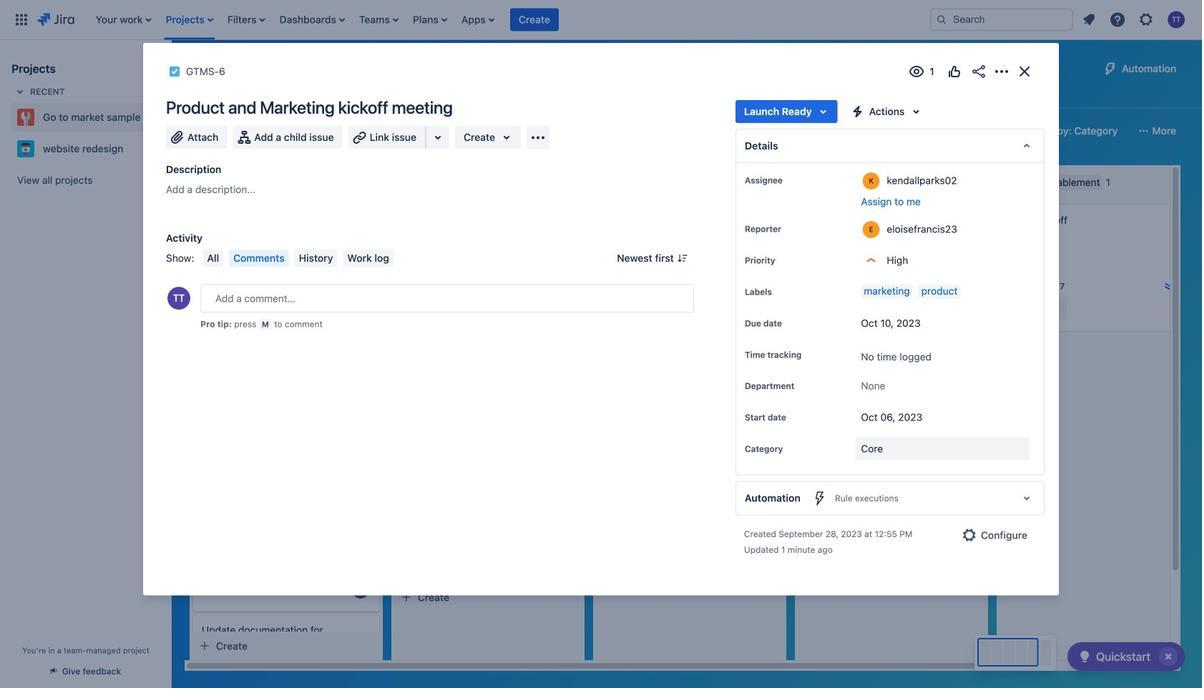 Task type: describe. For each thing, give the bounding box(es) containing it.
add app image
[[530, 129, 547, 146]]

actions image
[[994, 63, 1011, 80]]

sales enablement element
[[1016, 175, 1104, 190]]

reporter pin to top. only you can see pinned fields. image
[[785, 223, 796, 235]]

1 eloisefrancis23 image from the top
[[352, 298, 369, 315]]

1 horizontal spatial show subtasks image
[[641, 306, 658, 324]]

4 list item from the left
[[275, 0, 349, 40]]

2 list item from the left
[[161, 0, 218, 40]]

task image for terry turtle image to the bottom
[[202, 585, 213, 596]]

8 list item from the left
[[510, 0, 559, 40]]

check image
[[1077, 649, 1094, 666]]

1 vertical spatial terry turtle image
[[352, 582, 369, 599]]

due date: 06 december 2023 image
[[407, 299, 418, 311]]

content creation element
[[208, 175, 291, 190]]

low image for terry turtle image to the bottom
[[336, 585, 348, 596]]

more information about kendallparks02 image
[[863, 173, 880, 190]]

collapse recent projects image
[[11, 83, 29, 100]]

Add a comment… field
[[200, 284, 694, 313]]

5 list item from the left
[[355, 0, 403, 40]]

2 horizontal spatial show subtasks image
[[1045, 301, 1062, 318]]

labels pin to top. only you can see pinned fields. image
[[775, 286, 787, 298]]

department pin to top. only you can see pinned fields. image
[[798, 380, 809, 392]]

eloisefrancis23 image
[[958, 281, 975, 298]]

lowest image
[[1164, 281, 1176, 292]]

copy link to issue image
[[223, 65, 234, 77]]

dismiss quickstart image
[[1158, 646, 1181, 669]]

more information about eloisefrancis23 image
[[863, 221, 880, 238]]

0 horizontal spatial show subtasks image
[[236, 324, 253, 341]]

primary element
[[9, 0, 919, 40]]

automation image
[[1102, 60, 1120, 77]]

vote options: no one has voted for this issue yet. image
[[946, 63, 964, 80]]



Task type: locate. For each thing, give the bounding box(es) containing it.
list item
[[91, 0, 156, 40], [161, 0, 218, 40], [223, 0, 270, 40], [275, 0, 349, 40], [355, 0, 403, 40], [409, 0, 452, 40], [457, 0, 499, 40], [510, 0, 559, 40]]

Search board text field
[[190, 121, 299, 141]]

2 vertical spatial task image
[[202, 585, 213, 596]]

low image for eloisefrancis23 icon
[[942, 283, 954, 295]]

automation element
[[736, 481, 1045, 516]]

task image for medium icon
[[202, 301, 213, 312]]

due date: 11 october 2023 image
[[205, 279, 216, 291]]

search image
[[936, 14, 948, 25]]

1 horizontal spatial low image
[[942, 283, 954, 295]]

details element
[[736, 129, 1045, 163]]

list
[[89, 0, 919, 40], [1077, 7, 1194, 33]]

1 horizontal spatial terry turtle image
[[554, 318, 571, 335]]

show subtasks image
[[1045, 301, 1062, 318], [641, 306, 658, 324], [236, 324, 253, 341]]

banner
[[0, 0, 1203, 40]]

6 list item from the left
[[409, 0, 452, 40]]

0 vertical spatial eloisefrancis23 image
[[352, 298, 369, 315]]

Search field
[[931, 8, 1074, 31]]

done image
[[319, 301, 331, 312]]

0 horizontal spatial low image
[[336, 585, 348, 596]]

terry turtle image
[[554, 318, 571, 335], [352, 582, 369, 599]]

low image
[[942, 283, 954, 295], [336, 585, 348, 596]]

done image
[[319, 301, 331, 312]]

assignee pin to top. only you can see pinned fields. image
[[786, 175, 797, 186]]

0 vertical spatial low image
[[942, 283, 954, 295]]

add people image
[[405, 122, 422, 140]]

due date: 11 october 2023 image
[[205, 279, 216, 291]]

1 vertical spatial task image
[[202, 301, 213, 312]]

jira image
[[37, 11, 74, 28], [37, 11, 74, 28]]

0 horizontal spatial list
[[89, 0, 919, 40]]

due date pin to top. only you can see pinned fields. image
[[785, 318, 797, 329]]

1 list item from the left
[[91, 0, 156, 40]]

3 list item from the left
[[223, 0, 270, 40]]

0 horizontal spatial terry turtle image
[[352, 582, 369, 599]]

0 vertical spatial terry turtle image
[[554, 318, 571, 335]]

menu bar
[[200, 250, 396, 267]]

0 vertical spatial task image
[[169, 66, 180, 77]]

tab list
[[180, 83, 956, 109]]

dialog
[[143, 43, 1060, 596]]

1 vertical spatial eloisefrancis23 image
[[352, 456, 369, 473]]

kendallparks02 image
[[554, 450, 571, 467]]

2 eloisefrancis23 image from the top
[[352, 456, 369, 473]]

1 vertical spatial low image
[[336, 585, 348, 596]]

due date: 06 december 2023 image
[[407, 299, 418, 311]]

task image
[[169, 66, 180, 77], [202, 301, 213, 312], [202, 585, 213, 596]]

link web pages and more image
[[430, 129, 447, 146]]

1 horizontal spatial list
[[1077, 7, 1194, 33]]

None search field
[[931, 8, 1074, 31]]

medium image
[[760, 286, 772, 298]]

close image
[[1017, 63, 1034, 80]]

7 list item from the left
[[457, 0, 499, 40]]

eloisefrancis23 image
[[352, 298, 369, 315], [352, 456, 369, 473]]

medium image
[[336, 301, 348, 312]]



Task type: vqa. For each thing, say whether or not it's contained in the screenshot.
change
no



